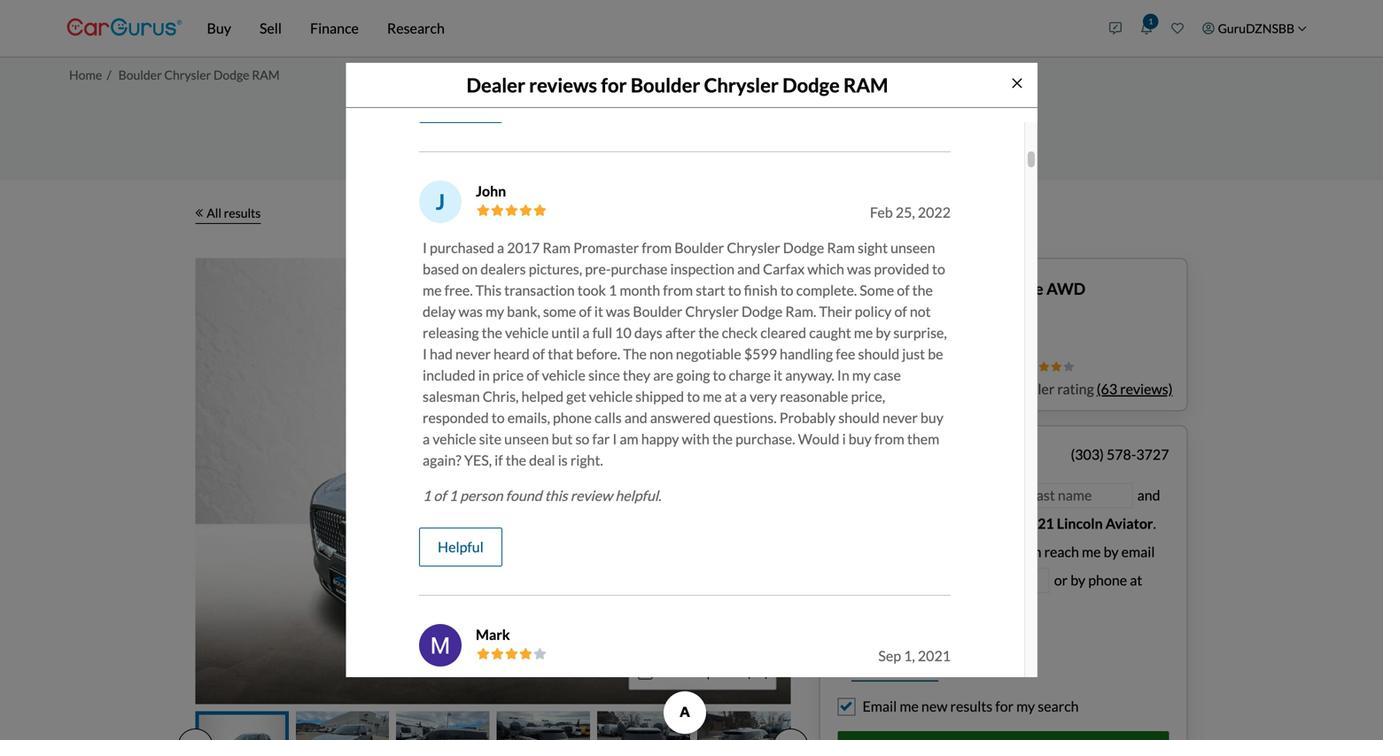 Task type: describe. For each thing, give the bounding box(es) containing it.
0 horizontal spatial was
[[459, 303, 483, 321]]

non
[[650, 346, 673, 363]]

thank you!
[[838, 636, 907, 653]]

1 horizontal spatial 1
[[449, 488, 457, 505]]

helpful
[[438, 539, 484, 556]]

close modal dealer reviews for boulder chrysler dodge ram image
[[1010, 76, 1024, 90]]

view vehicle photo 3 image
[[396, 712, 490, 741]]

0 vertical spatial should
[[858, 346, 900, 363]]

charge
[[729, 367, 771, 384]]

can
[[1020, 544, 1042, 561]]

3727
[[1136, 446, 1169, 463]]

$49,999
[[834, 329, 900, 350]]

vehicle down bank, in the top of the page
[[505, 325, 549, 342]]

cargurus logo homepage link image
[[67, 3, 182, 54]]

the inside . i'm in the
[[874, 544, 895, 561]]

Phone (optional) telephone field
[[840, 597, 1008, 622]]

cargurus logo homepage link link
[[67, 3, 182, 54]]

to down carfax
[[780, 282, 794, 299]]

in
[[837, 367, 850, 384]]

case
[[874, 367, 901, 384]]

the right the if
[[506, 452, 526, 469]]

probably
[[780, 410, 836, 427]]

view vehicle photo 6 image
[[698, 712, 791, 741]]

get
[[566, 388, 586, 406]]

chevron double left image
[[195, 209, 203, 218]]

comments
[[878, 664, 939, 680]]

that
[[548, 346, 574, 363]]

home
[[69, 67, 102, 82]]

Last name field
[[1027, 483, 1133, 509]]

this
[[476, 282, 502, 299]]

price
[[887, 359, 922, 374]]

2021 inside "j" dialog
[[918, 648, 951, 665]]

carfax
[[763, 261, 805, 278]]

happy
[[641, 431, 679, 448]]

again?
[[423, 452, 461, 469]]

responded
[[423, 410, 489, 427]]

show all photos (38)
[[660, 665, 769, 681]]

25,
[[896, 204, 915, 221]]

dealer for dealer rating (63 reviews)
[[1013, 381, 1055, 398]]

included
[[423, 367, 476, 384]]

reserve
[[986, 279, 1044, 299]]

month
[[620, 282, 660, 299]]

helpful button
[[419, 528, 502, 567]]

home link
[[69, 67, 102, 82]]

purchased
[[430, 239, 494, 257]]

feb
[[870, 204, 893, 221]]

1 vertical spatial it
[[774, 367, 783, 384]]

of left that
[[532, 346, 545, 363]]

2021 for 2021 lincoln aviator
[[1021, 515, 1054, 533]]

just
[[902, 346, 925, 363]]

after
[[665, 325, 696, 342]]

/
[[107, 67, 111, 82]]

until
[[552, 325, 580, 342]]

a left very
[[740, 388, 747, 406]]

all results
[[207, 206, 261, 221]]

all
[[207, 206, 221, 221]]

heard
[[494, 346, 530, 363]]

(63
[[1097, 381, 1118, 398]]

high
[[853, 359, 885, 374]]

home / boulder chrysler dodge ram
[[69, 67, 280, 82]]

to up the '2021 lincoln aviator reserve awd boulder, co'
[[932, 261, 945, 278]]

sep
[[878, 648, 901, 665]]

price,
[[851, 388, 885, 406]]

1 ram from the left
[[543, 239, 571, 257]]

they
[[623, 367, 651, 384]]

results inside "link"
[[224, 206, 261, 221]]

2021 lincoln aviator
[[1021, 515, 1153, 533]]

Email address email field
[[855, 568, 1050, 594]]

vehicle down that
[[542, 367, 586, 384]]

surprise,
[[894, 325, 947, 342]]

all results link
[[195, 195, 261, 234]]

me down boulder,
[[854, 325, 873, 342]]

their
[[819, 303, 852, 321]]

lincoln for 2021 lincoln aviator
[[1057, 515, 1103, 533]]

fee
[[836, 346, 856, 363]]

of up helped
[[527, 367, 539, 384]]

1 vertical spatial from
[[663, 282, 693, 299]]

1 horizontal spatial and
[[737, 261, 760, 278]]

new
[[922, 698, 948, 715]]

lincoln for 2021 lincoln aviator reserve awd boulder, co
[[874, 279, 926, 299]]

i purchased a 2017 ram promaster from boulder chrysler dodge ram sight unseen based on dealers pictures, pre-purchase inspection and   carfax which was provided to me free. this transaction took 1 month from start to finish to complete. some of  the delay was my bank, some   of it was boulder chrysler dodge ram. their policy of not releasing the vehicle until a full 10 days after the check cleared caught me by   surprise, i had never heard of that before. the non negotiable $599 handling fee should just be included in price of vehicle since they are   going to charge it anyway. in my case salesman chris, helped get vehicle shipped to me at a very reasonable price, responded to emails,   phone calls and answered questions. probably should never buy a vehicle site unseen but so far i am happy with the purchase. would i buy   from them again? yes, if the deal is right.
[[423, 239, 947, 469]]

boulder,
[[834, 303, 886, 320]]

the up negotiable
[[698, 325, 719, 342]]

share image
[[703, 281, 721, 299]]

at inside area. you can reach me by email at
[[838, 572, 850, 589]]

john
[[476, 183, 506, 200]]

pre-
[[585, 261, 611, 278]]

not
[[910, 303, 931, 321]]

578-
[[1107, 446, 1136, 463]]

view vehicle photo 4 image
[[497, 712, 590, 741]]

0 vertical spatial buy
[[921, 410, 944, 427]]

$3,179
[[834, 381, 878, 398]]

(303)
[[1071, 446, 1104, 463]]

1 vertical spatial unseen
[[504, 431, 549, 448]]

me up delay
[[423, 282, 442, 299]]

request
[[838, 445, 897, 465]]

or by phone at
[[1054, 572, 1143, 589]]

for inside "j" dialog
[[601, 73, 627, 96]]

me down the 'going'
[[703, 388, 722, 406]]

aviator for 2021 lincoln aviator reserve awd boulder, co
[[929, 279, 983, 299]]

bank,
[[507, 303, 540, 321]]

pictures,
[[529, 261, 582, 278]]

far
[[592, 431, 610, 448]]

helped
[[522, 388, 564, 406]]

above
[[881, 381, 918, 398]]

deal
[[529, 452, 555, 469]]

person
[[460, 488, 503, 505]]

a up again?
[[423, 431, 430, 448]]

policy
[[855, 303, 892, 321]]

0 horizontal spatial 1
[[423, 488, 431, 505]]

provided
[[874, 261, 930, 278]]

ram inside "j" dialog
[[844, 73, 888, 96]]

but
[[552, 431, 573, 448]]

to down negotiable
[[713, 367, 726, 384]]

of up co at the top right
[[897, 282, 910, 299]]

0 horizontal spatial it
[[594, 303, 603, 321]]

view vehicle photo 5 image
[[597, 712, 690, 741]]

0 horizontal spatial ram
[[252, 67, 280, 82]]

2 horizontal spatial my
[[1017, 698, 1035, 715]]

so
[[576, 431, 590, 448]]

1 inside i purchased a 2017 ram promaster from boulder chrysler dodge ram sight unseen based on dealers pictures, pre-purchase inspection and   carfax which was provided to me free. this transaction took 1 month from start to finish to complete. some of  the delay was my bank, some   of it was boulder chrysler dodge ram. their policy of not releasing the vehicle until a full 10 days after the check cleared caught me by   surprise, i had never heard of that before. the non negotiable $599 handling fee should just be included in price of vehicle since they are   going to charge it anyway. in my case salesman chris, helped get vehicle shipped to me at a very reasonable price, responded to emails,   phone calls and answered questions. probably should never buy a vehicle site unseen but so far i am happy with the purchase. would i buy   from them again? yes, if the deal is right.
[[609, 282, 617, 299]]

a left full
[[583, 325, 590, 342]]

me left new
[[900, 698, 919, 715]]

had
[[430, 346, 453, 363]]

reviews
[[529, 73, 597, 96]]

2017
[[507, 239, 540, 257]]

promaster
[[573, 239, 639, 257]]

delay
[[423, 303, 456, 321]]

0 vertical spatial my
[[486, 303, 504, 321]]

dealer rating (63 reviews)
[[1013, 381, 1173, 398]]

$599
[[744, 346, 777, 363]]

of left not in the right of the page
[[895, 303, 907, 321]]

saved cars image
[[1172, 22, 1184, 35]]

1,
[[904, 648, 915, 665]]

feb 25, 2022
[[870, 204, 951, 221]]



Task type: vqa. For each thing, say whether or not it's contained in the screenshot.
"2019" to the bottom
no



Task type: locate. For each thing, give the bounding box(es) containing it.
2 vertical spatial and
[[1135, 487, 1160, 504]]

1 horizontal spatial buy
[[921, 410, 944, 427]]

email
[[1122, 544, 1155, 561]]

my left search
[[1017, 698, 1035, 715]]

and up am in the left bottom of the page
[[625, 410, 648, 427]]

was up 10
[[606, 303, 630, 321]]

vehicle full photo image
[[195, 258, 791, 705]]

dealer reviews for boulder chrysler dodge ram
[[467, 73, 888, 96]]

1 vertical spatial and
[[625, 410, 648, 427]]

2 horizontal spatial 1
[[609, 282, 617, 299]]

2 horizontal spatial by
[[1104, 544, 1119, 561]]

0 vertical spatial dealer
[[467, 73, 525, 96]]

sep 1, 2021
[[878, 648, 951, 665]]

results right new
[[950, 698, 993, 715]]

view vehicle photo 1 image
[[195, 712, 289, 741]]

with
[[682, 431, 710, 448]]

0 horizontal spatial unseen
[[504, 431, 549, 448]]

lincoln
[[874, 279, 926, 299], [1057, 515, 1103, 533]]

the up not in the right of the page
[[912, 282, 933, 299]]

reasonable
[[780, 388, 848, 406]]

phone inside i purchased a 2017 ram promaster from boulder chrysler dodge ram sight unseen based on dealers pictures, pre-purchase inspection and   carfax which was provided to me free. this transaction took 1 month from start to finish to complete. some of  the delay was my bank, some   of it was boulder chrysler dodge ram. their policy of not releasing the vehicle until a full 10 days after the check cleared caught me by   surprise, i had never heard of that before. the non negotiable $599 handling fee should just be included in price of vehicle since they are   going to charge it anyway. in my case salesman chris, helped get vehicle shipped to me at a very reasonable price, responded to emails,   phone calls and answered questions. probably should never buy a vehicle site unseen but so far i am happy with the purchase. would i buy   from them again? yes, if the deal is right.
[[553, 410, 592, 427]]

0 vertical spatial i
[[423, 239, 427, 257]]

my down this
[[486, 303, 504, 321]]

i left had
[[423, 346, 427, 363]]

finish
[[744, 282, 778, 299]]

at inside i purchased a 2017 ram promaster from boulder chrysler dodge ram sight unseen based on dealers pictures, pre-purchase inspection and   carfax which was provided to me free. this transaction took 1 month from start to finish to complete. some of  the delay was my bank, some   of it was boulder chrysler dodge ram. their policy of not releasing the vehicle until a full 10 days after the check cleared caught me by   surprise, i had never heard of that before. the non negotiable $599 handling fee should just be included in price of vehicle since they are   going to charge it anyway. in my case salesman chris, helped get vehicle shipped to me at a very reasonable price, responded to emails,   phone calls and answered questions. probably should never buy a vehicle site unseen but so far i am happy with the purchase. would i buy   from them again? yes, if the deal is right.
[[725, 388, 737, 406]]

1 vertical spatial results
[[950, 698, 993, 715]]

by inside area. you can reach me by email at
[[1104, 544, 1119, 561]]

buy up them
[[921, 410, 944, 427]]

lincoln down last name field
[[1057, 515, 1103, 533]]

rating
[[1057, 381, 1094, 398]]

i'm
[[838, 544, 857, 561]]

0 vertical spatial by
[[876, 325, 891, 342]]

in left price
[[478, 367, 490, 384]]

anyway.
[[785, 367, 835, 384]]

menu
[[1100, 4, 1316, 53]]

2021 right "1,"
[[918, 648, 951, 665]]

market
[[921, 381, 965, 398]]

1 horizontal spatial results
[[950, 698, 993, 715]]

1 left person
[[449, 488, 457, 505]]

you!
[[879, 636, 907, 653]]

emails,
[[508, 410, 550, 427]]

thank
[[838, 636, 877, 653]]

never down $3,179 above market
[[883, 410, 918, 427]]

(63 reviews) button
[[1097, 379, 1173, 400]]

0 horizontal spatial 2021
[[834, 279, 871, 299]]

add a car review image
[[1110, 22, 1122, 35]]

1 horizontal spatial my
[[852, 367, 871, 384]]

view vehicle photo 2 image
[[296, 712, 389, 741]]

1 vertical spatial 2021
[[1021, 515, 1054, 533]]

1 horizontal spatial was
[[606, 303, 630, 321]]

1 vertical spatial never
[[883, 410, 918, 427]]

and up 'finish'
[[737, 261, 760, 278]]

1 horizontal spatial aviator
[[1106, 515, 1153, 533]]

phone down email
[[1088, 572, 1127, 589]]

unseen
[[891, 239, 935, 257], [504, 431, 549, 448]]

mark image
[[419, 625, 462, 667]]

results right all
[[224, 206, 261, 221]]

0 horizontal spatial by
[[876, 325, 891, 342]]

at up questions.
[[725, 388, 737, 406]]

questions.
[[714, 410, 777, 427]]

very
[[750, 388, 777, 406]]

was down free.
[[459, 303, 483, 321]]

and up .
[[1135, 487, 1160, 504]]

1 horizontal spatial it
[[774, 367, 783, 384]]

2 horizontal spatial 2021
[[1021, 515, 1054, 533]]

0 vertical spatial in
[[478, 367, 490, 384]]

co
[[889, 303, 910, 320]]

0 vertical spatial for
[[601, 73, 627, 96]]

tab list
[[195, 712, 791, 741]]

in inside i purchased a 2017 ram promaster from boulder chrysler dodge ram sight unseen based on dealers pictures, pre-purchase inspection and   carfax which was provided to me free. this transaction took 1 month from start to finish to complete. some of  the delay was my bank, some   of it was boulder chrysler dodge ram. their policy of not releasing the vehicle until a full 10 days after the check cleared caught me by   surprise, i had never heard of that before. the non negotiable $599 handling fee should just be included in price of vehicle since they are   going to charge it anyway. in my case salesman chris, helped get vehicle shipped to me at a very reasonable price, responded to emails,   phone calls and answered questions. probably should never buy a vehicle site unseen but so far i am happy with the purchase. would i buy   from them again? yes, if the deal is right.
[[478, 367, 490, 384]]

menu bar
[[182, 0, 1100, 57]]

1 vertical spatial aviator
[[1106, 515, 1153, 533]]

mark
[[476, 627, 510, 644]]

from left them
[[875, 431, 905, 448]]

phone down get
[[553, 410, 592, 427]]

0 horizontal spatial ram
[[543, 239, 571, 257]]

aviator up email
[[1106, 515, 1153, 533]]

0 horizontal spatial phone
[[553, 410, 592, 427]]

2021 up can
[[1021, 515, 1054, 533]]

2 vertical spatial 2021
[[918, 648, 951, 665]]

1 vertical spatial in
[[860, 544, 871, 561]]

0 horizontal spatial for
[[601, 73, 627, 96]]

if
[[495, 452, 503, 469]]

1 horizontal spatial unseen
[[891, 239, 935, 257]]

the
[[912, 282, 933, 299], [482, 325, 502, 342], [698, 325, 719, 342], [712, 431, 733, 448], [506, 452, 526, 469], [874, 544, 895, 561]]

1 vertical spatial should
[[838, 410, 880, 427]]

unseen up "provided"
[[891, 239, 935, 257]]

add comments
[[852, 664, 939, 680]]

of
[[897, 282, 910, 299], [579, 303, 592, 321], [895, 303, 907, 321], [532, 346, 545, 363], [527, 367, 539, 384], [434, 488, 446, 505]]

add comments button
[[838, 662, 939, 682]]

0 horizontal spatial my
[[486, 303, 504, 321]]

1 vertical spatial by
[[1104, 544, 1119, 561]]

2 vertical spatial from
[[875, 431, 905, 448]]

me inside area. you can reach me by email at
[[1082, 544, 1101, 561]]

releasing
[[423, 325, 479, 342]]

never down the releasing in the left top of the page
[[456, 346, 491, 363]]

my right in
[[852, 367, 871, 384]]

0 horizontal spatial in
[[478, 367, 490, 384]]

aviator up not in the right of the page
[[929, 279, 983, 299]]

transaction
[[504, 282, 575, 299]]

ram up pictures,
[[543, 239, 571, 257]]

on
[[462, 261, 478, 278]]

based
[[423, 261, 459, 278]]

reach
[[1044, 544, 1079, 561]]

at
[[725, 388, 737, 406], [838, 572, 850, 589], [1130, 572, 1143, 589]]

photos
[[707, 665, 745, 681]]

to right share image
[[728, 282, 741, 299]]

by right or
[[1071, 572, 1086, 589]]

of down again?
[[434, 488, 446, 505]]

in right i'm
[[860, 544, 871, 561]]

0 vertical spatial phone
[[553, 410, 592, 427]]

First name field
[[949, 483, 1020, 509]]

helpful.
[[615, 488, 661, 505]]

in inside . i'm in the
[[860, 544, 871, 561]]

0 horizontal spatial results
[[224, 206, 261, 221]]

i right far
[[613, 431, 617, 448]]

price
[[493, 367, 524, 384]]

1 horizontal spatial dealer
[[1013, 381, 1055, 398]]

took
[[578, 282, 606, 299]]

ram.
[[785, 303, 816, 321]]

dealers
[[481, 261, 526, 278]]

2021 lincoln aviator reserve awd boulder, co
[[834, 279, 1086, 320]]

0 horizontal spatial never
[[456, 346, 491, 363]]

2 vertical spatial by
[[1071, 572, 1086, 589]]

2 horizontal spatial was
[[847, 261, 871, 278]]

2 horizontal spatial and
[[1135, 487, 1160, 504]]

dealer left rating
[[1013, 381, 1055, 398]]

1 horizontal spatial 2021
[[918, 648, 951, 665]]

2021 inside the '2021 lincoln aviator reserve awd boulder, co'
[[834, 279, 871, 299]]

0 vertical spatial never
[[456, 346, 491, 363]]

0 horizontal spatial dealer
[[467, 73, 525, 96]]

email me new results for my search
[[863, 698, 1079, 715]]

0 horizontal spatial buy
[[849, 431, 872, 448]]

to down chris,
[[492, 410, 505, 427]]

email
[[863, 698, 897, 715]]

show all photos (38) link
[[629, 655, 777, 691]]

it up full
[[594, 303, 603, 321]]

2 vertical spatial my
[[1017, 698, 1035, 715]]

2021 up boulder,
[[834, 279, 871, 299]]

the up heard
[[482, 325, 502, 342]]

2021
[[834, 279, 871, 299], [1021, 515, 1054, 533], [918, 648, 951, 665]]

1 horizontal spatial by
[[1071, 572, 1086, 589]]

the right i'm
[[874, 544, 895, 561]]

$3,179 above market
[[834, 381, 965, 398]]

some
[[543, 303, 576, 321]]

at down email
[[1130, 572, 1143, 589]]

at down i'm
[[838, 572, 850, 589]]

1 vertical spatial lincoln
[[1057, 515, 1103, 533]]

by left email
[[1104, 544, 1119, 561]]

buy right 'i' at the right bottom of page
[[849, 431, 872, 448]]

aviator
[[929, 279, 983, 299], [1106, 515, 1153, 533]]

is
[[558, 452, 568, 469]]

1 horizontal spatial never
[[883, 410, 918, 427]]

0 vertical spatial aviator
[[929, 279, 983, 299]]

1 vertical spatial for
[[995, 698, 1014, 715]]

menu item
[[1193, 4, 1316, 53]]

. i'm in the
[[838, 515, 1156, 561]]

for right reviews
[[601, 73, 627, 96]]

ram up which
[[827, 239, 855, 257]]

2021 for 2021 lincoln aviator reserve awd boulder, co
[[834, 279, 871, 299]]

it
[[594, 303, 603, 321], [774, 367, 783, 384]]

dealer inside "j" dialog
[[467, 73, 525, 96]]

1 horizontal spatial at
[[838, 572, 850, 589]]

lincoln inside the '2021 lincoln aviator reserve awd boulder, co'
[[874, 279, 926, 299]]

0 horizontal spatial at
[[725, 388, 737, 406]]

vehicle
[[505, 325, 549, 342], [542, 367, 586, 384], [589, 388, 633, 406], [433, 431, 476, 448]]

j dialog
[[346, 0, 1037, 741]]

1 vertical spatial phone
[[1088, 572, 1127, 589]]

1 horizontal spatial for
[[995, 698, 1014, 715]]

2022
[[918, 204, 951, 221]]

a up the dealers
[[497, 239, 504, 257]]

days
[[634, 325, 663, 342]]

unseen down emails,
[[504, 431, 549, 448]]

aviator for 2021 lincoln aviator
[[1106, 515, 1153, 533]]

0 vertical spatial 2021
[[834, 279, 871, 299]]

calls
[[595, 410, 622, 427]]

it up very
[[774, 367, 783, 384]]

0 horizontal spatial aviator
[[929, 279, 983, 299]]

1 horizontal spatial phone
[[1088, 572, 1127, 589]]

0 vertical spatial results
[[224, 206, 261, 221]]

1 horizontal spatial ram
[[844, 73, 888, 96]]

to down the 'going'
[[687, 388, 700, 406]]

1 vertical spatial my
[[852, 367, 871, 384]]

1 right took
[[609, 282, 617, 299]]

dealer for dealer reviews for boulder chrysler dodge ram
[[467, 73, 525, 96]]

1 horizontal spatial ram
[[827, 239, 855, 257]]

0 horizontal spatial and
[[625, 410, 648, 427]]

yes,
[[464, 452, 492, 469]]

would
[[798, 431, 840, 448]]

caught
[[809, 325, 851, 342]]

1 horizontal spatial lincoln
[[1057, 515, 1103, 533]]

the right with
[[712, 431, 733, 448]]

.
[[1153, 515, 1156, 533]]

2 vertical spatial i
[[613, 431, 617, 448]]

was
[[847, 261, 871, 278], [459, 303, 483, 321], [606, 303, 630, 321]]

me down 2021 lincoln aviator
[[1082, 544, 1101, 561]]

you
[[994, 544, 1017, 561]]

1 of 1 person found this review helpful.
[[423, 488, 661, 505]]

should down price,
[[838, 410, 880, 427]]

am
[[620, 431, 639, 448]]

1 down again?
[[423, 488, 431, 505]]

and
[[737, 261, 760, 278], [625, 410, 648, 427], [1135, 487, 1160, 504]]

high price
[[853, 359, 922, 374]]

was down sight
[[847, 261, 871, 278]]

by
[[876, 325, 891, 342], [1104, 544, 1119, 561], [1071, 572, 1086, 589]]

1 vertical spatial dealer
[[1013, 381, 1055, 398]]

by inside i purchased a 2017 ram promaster from boulder chrysler dodge ram sight unseen based on dealers pictures, pre-purchase inspection and   carfax which was provided to me free. this transaction took 1 month from start to finish to complete. some of  the delay was my bank, some   of it was boulder chrysler dodge ram. their policy of not releasing the vehicle until a full 10 days after the check cleared caught me by   surprise, i had never heard of that before. the non negotiable $599 handling fee should just be included in price of vehicle since they are   going to charge it anyway. in my case salesman chris, helped get vehicle shipped to me at a very reasonable price, responded to emails,   phone calls and answered questions. probably should never buy a vehicle site unseen but so far i am happy with the purchase. would i buy   from them again? yes, if the deal is right.
[[876, 325, 891, 342]]

handling
[[780, 346, 833, 363]]

by down policy
[[876, 325, 891, 342]]

dealer left reviews
[[467, 73, 525, 96]]

aviator inside the '2021 lincoln aviator reserve awd boulder, co'
[[929, 279, 983, 299]]

for left search
[[995, 698, 1014, 715]]

i up based
[[423, 239, 427, 257]]

1 horizontal spatial in
[[860, 544, 871, 561]]

1 vertical spatial buy
[[849, 431, 872, 448]]

area.
[[960, 544, 991, 561]]

should up case
[[858, 346, 900, 363]]

0 vertical spatial it
[[594, 303, 603, 321]]

2 horizontal spatial at
[[1130, 572, 1143, 589]]

review
[[570, 488, 613, 505]]

vehicle up the calls at left
[[589, 388, 633, 406]]

chris,
[[483, 388, 519, 406]]

0 vertical spatial and
[[737, 261, 760, 278]]

of down took
[[579, 303, 592, 321]]

since
[[588, 367, 620, 384]]

0 horizontal spatial lincoln
[[874, 279, 926, 299]]

dealer
[[467, 73, 525, 96], [1013, 381, 1055, 398]]

0 vertical spatial unseen
[[891, 239, 935, 257]]

results
[[224, 206, 261, 221], [950, 698, 993, 715]]

2 ram from the left
[[827, 239, 855, 257]]

plus image
[[838, 670, 845, 679]]

add
[[852, 664, 875, 680]]

never
[[456, 346, 491, 363], [883, 410, 918, 427]]

Zip code field
[[899, 540, 956, 565]]

0 vertical spatial lincoln
[[874, 279, 926, 299]]

from up purchase
[[642, 239, 672, 257]]

1 vertical spatial i
[[423, 346, 427, 363]]

0 vertical spatial from
[[642, 239, 672, 257]]

be
[[928, 346, 943, 363]]

vehicle down responded
[[433, 431, 476, 448]]

from down inspection
[[663, 282, 693, 299]]

sight
[[858, 239, 888, 257]]

lincoln down "provided"
[[874, 279, 926, 299]]



